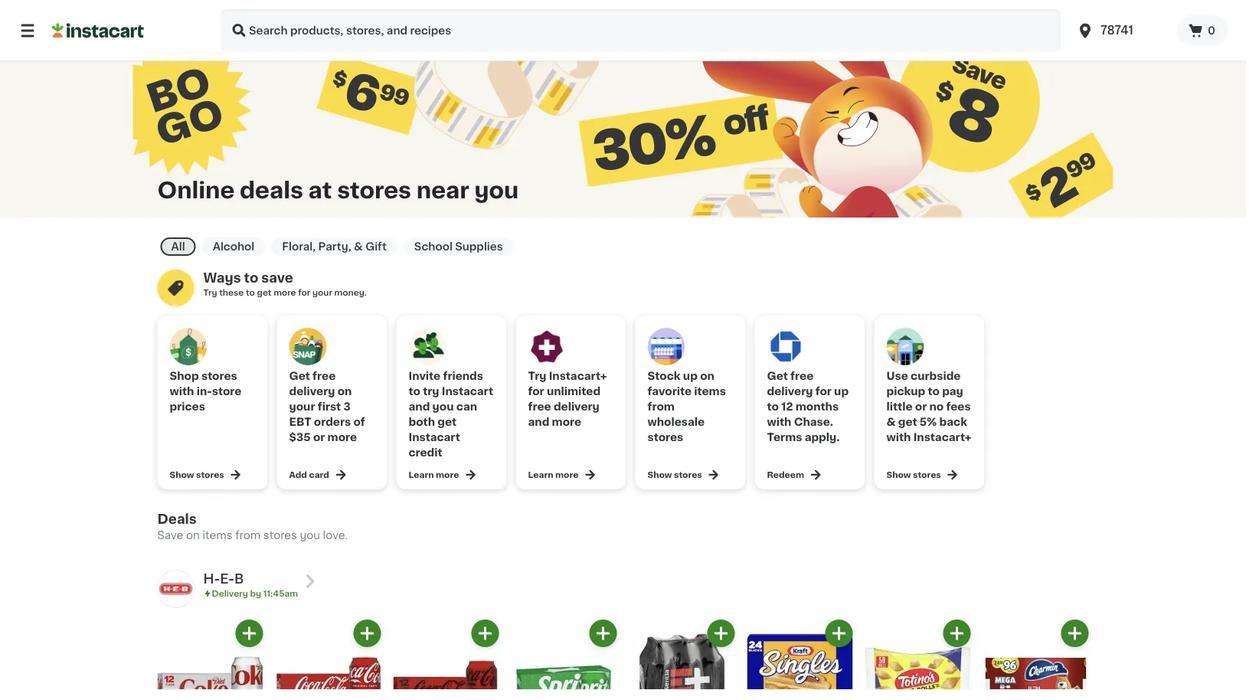 Task type: locate. For each thing, give the bounding box(es) containing it.
1 horizontal spatial and
[[528, 417, 550, 427]]

free
[[313, 371, 336, 382], [791, 371, 814, 382], [528, 401, 551, 412]]

save
[[157, 530, 183, 541]]

to right these
[[246, 288, 255, 297]]

shop
[[170, 371, 199, 382]]

from down "favorite"
[[648, 401, 675, 412]]

0 horizontal spatial learn
[[409, 471, 434, 479]]

1 horizontal spatial with
[[767, 417, 792, 427]]

with
[[170, 386, 194, 397], [767, 417, 792, 427], [887, 432, 911, 443]]

your up ebt
[[289, 401, 315, 412]]

more down save
[[274, 288, 296, 297]]

5 add image from the left
[[712, 624, 731, 643]]

0 horizontal spatial up
[[683, 371, 698, 382]]

from
[[648, 401, 675, 412], [235, 530, 261, 541]]

on for deals
[[186, 530, 200, 541]]

party,
[[318, 241, 351, 252]]

1 horizontal spatial learn
[[528, 471, 554, 479]]

0 horizontal spatial &
[[354, 241, 363, 252]]

from inside the deals save on items from stores you love.
[[235, 530, 261, 541]]

to left try
[[409, 386, 421, 397]]

to
[[244, 272, 258, 285], [246, 288, 255, 297], [409, 386, 421, 397], [928, 386, 940, 397], [767, 401, 779, 412]]

0 vertical spatial on
[[700, 371, 715, 382]]

for left "unlimited"
[[528, 386, 544, 397]]

and down "unlimited"
[[528, 417, 550, 427]]

with inside shop stores with in-store prices
[[170, 386, 194, 397]]

get for get free delivery for up to 12 months with chase. terms apply.
[[767, 371, 788, 382]]

& left the gift
[[354, 241, 363, 252]]

free inside get free delivery on your first 3 ebt orders of $35 or more
[[313, 371, 336, 382]]

learn for try instacart+ for unlimited free delivery and more
[[528, 471, 554, 479]]

0 horizontal spatial learn more
[[409, 471, 459, 479]]

you right the near
[[475, 179, 519, 201]]

ebt
[[289, 417, 311, 427]]

on up 3
[[338, 386, 352, 397]]

2 learn more from the left
[[528, 471, 579, 479]]

alcohol link
[[202, 237, 265, 256]]

2 horizontal spatial show stores
[[887, 471, 941, 479]]

items up h-
[[203, 530, 233, 541]]

1 vertical spatial try
[[528, 371, 547, 382]]

0 vertical spatial you
[[475, 179, 519, 201]]

show down wholesale
[[648, 471, 672, 479]]

more down "unlimited"
[[552, 417, 582, 427]]

0 vertical spatial up
[[683, 371, 698, 382]]

get
[[257, 288, 272, 297], [438, 417, 457, 427], [899, 417, 918, 427]]

1 horizontal spatial get
[[438, 417, 457, 427]]

3 product group from the left
[[393, 620, 499, 690]]

b
[[234, 573, 244, 586]]

2 vertical spatial on
[[186, 530, 200, 541]]

try right friends
[[528, 371, 547, 382]]

these
[[219, 288, 244, 297]]

more
[[274, 288, 296, 297], [552, 417, 582, 427], [328, 432, 357, 443], [436, 471, 459, 479], [555, 471, 579, 479]]

more inside try instacart+ for unlimited free delivery and more
[[552, 417, 582, 427]]

delivery inside get free delivery for up to 12 months with chase. terms apply.
[[767, 386, 813, 397]]

and inside invite friends to try instacart and you can both get instacart credit
[[409, 401, 430, 412]]

instacart up can
[[442, 386, 494, 397]]

0 horizontal spatial get
[[257, 288, 272, 297]]

delivery inside get free delivery on your first 3 ebt orders of $35 or more
[[289, 386, 335, 397]]

free down "unlimited"
[[528, 401, 551, 412]]

shop stores with in-store prices
[[170, 371, 242, 412]]

delivery for first
[[289, 386, 335, 397]]

0 horizontal spatial for
[[298, 288, 310, 297]]

or inside use curbside pickup to pay little or no fees & get 5% back with instacart+
[[915, 401, 927, 412]]

1 vertical spatial you
[[433, 401, 454, 412]]

0 vertical spatial your
[[313, 288, 332, 297]]

4 product group from the left
[[511, 620, 617, 690]]

4 add image from the left
[[594, 624, 613, 643]]

3 add image from the left
[[476, 624, 495, 643]]

& down little
[[887, 417, 896, 427]]

favorite
[[648, 386, 692, 397]]

0 vertical spatial instacart+
[[549, 371, 607, 382]]

0 horizontal spatial with
[[170, 386, 194, 397]]

get
[[289, 371, 310, 382], [767, 371, 788, 382]]

1 horizontal spatial you
[[433, 401, 454, 412]]

1 horizontal spatial up
[[834, 386, 849, 397]]

delivery up first
[[289, 386, 335, 397]]

your left money.
[[313, 288, 332, 297]]

up inside get free delivery for up to 12 months with chase. terms apply.
[[834, 386, 849, 397]]

0 vertical spatial with
[[170, 386, 194, 397]]

0 horizontal spatial from
[[235, 530, 261, 541]]

2 horizontal spatial delivery
[[767, 386, 813, 397]]

1 horizontal spatial learn more
[[528, 471, 579, 479]]

delivery inside try instacart+ for unlimited free delivery and more
[[554, 401, 600, 412]]

show stores up deals
[[170, 471, 224, 479]]

more down orders
[[328, 432, 357, 443]]

0 horizontal spatial try
[[203, 288, 217, 297]]

78741 button
[[1067, 9, 1178, 52], [1076, 9, 1168, 52]]

show
[[170, 471, 194, 479], [648, 471, 672, 479], [887, 471, 911, 479]]

stores inside the deals save on items from stores you love.
[[263, 530, 297, 541]]

to left 12
[[767, 401, 779, 412]]

up
[[683, 371, 698, 382], [834, 386, 849, 397]]

by
[[250, 590, 261, 598]]

learn for invite friends to try instacart and you can both get instacart credit
[[409, 471, 434, 479]]

wholesale
[[648, 417, 705, 427]]

3
[[344, 401, 351, 412]]

save
[[261, 272, 293, 285]]

1 learn more from the left
[[409, 471, 459, 479]]

you left love.
[[300, 530, 320, 541]]

1 vertical spatial with
[[767, 417, 792, 427]]

0 horizontal spatial on
[[186, 530, 200, 541]]

0 vertical spatial try
[[203, 288, 217, 297]]

instacart+ up "unlimited"
[[549, 371, 607, 382]]

or right $35
[[313, 432, 325, 443]]

try down the ways
[[203, 288, 217, 297]]

instacart+
[[549, 371, 607, 382], [914, 432, 972, 443]]

1 vertical spatial from
[[235, 530, 261, 541]]

2 vertical spatial with
[[887, 432, 911, 443]]

and up both
[[409, 401, 430, 412]]

0 horizontal spatial or
[[313, 432, 325, 443]]

with up terms
[[767, 417, 792, 427]]

instacart up credit
[[409, 432, 460, 443]]

deals
[[157, 513, 197, 526]]

8 product group from the left
[[983, 620, 1089, 690]]

2 horizontal spatial for
[[816, 386, 832, 397]]

on
[[700, 371, 715, 382], [338, 386, 352, 397], [186, 530, 200, 541]]

None search field
[[221, 9, 1061, 52]]

product group
[[157, 620, 263, 690], [275, 620, 381, 690], [393, 620, 499, 690], [511, 620, 617, 690], [629, 620, 735, 690], [747, 620, 853, 690], [865, 620, 971, 690], [983, 620, 1089, 690]]

with inside get free delivery for up to 12 months with chase. terms apply.
[[767, 417, 792, 427]]

1 show stores from the left
[[170, 471, 224, 479]]

to down curbside
[[928, 386, 940, 397]]

learn more
[[409, 471, 459, 479], [528, 471, 579, 479]]

get free delivery on your first 3 ebt orders of $35 or more
[[289, 371, 365, 443]]

2 horizontal spatial show
[[887, 471, 911, 479]]

1 horizontal spatial items
[[694, 386, 726, 397]]

1 horizontal spatial delivery
[[554, 401, 600, 412]]

you
[[475, 179, 519, 201], [433, 401, 454, 412], [300, 530, 320, 541]]

1 horizontal spatial try
[[528, 371, 547, 382]]

instacart
[[442, 386, 494, 397], [409, 432, 460, 443]]

your
[[313, 288, 332, 297], [289, 401, 315, 412]]

card
[[309, 471, 329, 479]]

show stores for use curbside pickup to pay little or no fees & get 5% back with instacart+
[[887, 471, 941, 479]]

show stores down wholesale
[[648, 471, 702, 479]]

on right save
[[186, 530, 200, 541]]

1 vertical spatial &
[[887, 417, 896, 427]]

alcohol
[[213, 241, 255, 252]]

you inside invite friends to try instacart and you can both get instacart credit
[[433, 401, 454, 412]]

6 product group from the left
[[747, 620, 853, 690]]

& inside use curbside pickup to pay little or no fees & get 5% back with instacart+
[[887, 417, 896, 427]]

3 show from the left
[[887, 471, 911, 479]]

with down little
[[887, 432, 911, 443]]

for down floral,
[[298, 288, 310, 297]]

0 horizontal spatial delivery
[[289, 386, 335, 397]]

stock up on favorite items from wholesale stores
[[648, 371, 726, 443]]

3 show stores from the left
[[887, 471, 941, 479]]

free up 12
[[791, 371, 814, 382]]

instacart+ down back
[[914, 432, 972, 443]]

or left the no
[[915, 401, 927, 412]]

for up months
[[816, 386, 832, 397]]

deals save on items from stores you love.
[[157, 513, 348, 541]]

1 vertical spatial items
[[203, 530, 233, 541]]

show up deals
[[170, 471, 194, 479]]

no
[[930, 401, 944, 412]]

0 horizontal spatial get
[[289, 371, 310, 382]]

on right the "stock"
[[700, 371, 715, 382]]

5 product group from the left
[[629, 620, 735, 690]]

try
[[203, 288, 217, 297], [528, 371, 547, 382]]

get up ebt
[[289, 371, 310, 382]]

you inside the deals save on items from stores you love.
[[300, 530, 320, 541]]

0 horizontal spatial instacart+
[[549, 371, 607, 382]]

get down can
[[438, 417, 457, 427]]

show stores
[[170, 471, 224, 479], [648, 471, 702, 479], [887, 471, 941, 479]]

2 horizontal spatial with
[[887, 432, 911, 443]]

1 vertical spatial or
[[313, 432, 325, 443]]

0 horizontal spatial items
[[203, 530, 233, 541]]

1 horizontal spatial free
[[528, 401, 551, 412]]

can
[[456, 401, 477, 412]]

1 vertical spatial on
[[338, 386, 352, 397]]

1 horizontal spatial &
[[887, 417, 896, 427]]

you down try
[[433, 401, 454, 412]]

1 show from the left
[[170, 471, 194, 479]]

1 vertical spatial and
[[528, 417, 550, 427]]

free up first
[[313, 371, 336, 382]]

love.
[[323, 530, 348, 541]]

prices
[[170, 401, 205, 412]]

0 horizontal spatial free
[[313, 371, 336, 382]]

1 horizontal spatial show
[[648, 471, 672, 479]]

more down try instacart+ for unlimited free delivery and more
[[555, 471, 579, 479]]

with inside use curbside pickup to pay little or no fees & get 5% back with instacart+
[[887, 432, 911, 443]]

items right "favorite"
[[694, 386, 726, 397]]

supplies
[[455, 241, 503, 252]]

chase.
[[794, 417, 834, 427]]

0 vertical spatial and
[[409, 401, 430, 412]]

get inside get free delivery for up to 12 months with chase. terms apply.
[[767, 371, 788, 382]]

1 vertical spatial your
[[289, 401, 315, 412]]

show stores for shop stores with in-store prices
[[170, 471, 224, 479]]

2 show stores from the left
[[648, 471, 702, 479]]

0 horizontal spatial show
[[170, 471, 194, 479]]

1 vertical spatial up
[[834, 386, 849, 397]]

0 horizontal spatial show stores
[[170, 471, 224, 479]]

2 get from the left
[[767, 371, 788, 382]]

for inside ways to save try these to get more for your money.
[[298, 288, 310, 297]]

learn
[[409, 471, 434, 479], [528, 471, 554, 479]]

delivery up 12
[[767, 386, 813, 397]]

get up 12
[[767, 371, 788, 382]]

your inside ways to save try these to get more for your money.
[[313, 288, 332, 297]]

to inside get free delivery for up to 12 months with chase. terms apply.
[[767, 401, 779, 412]]

11:45am
[[263, 590, 298, 598]]

use
[[887, 371, 909, 382]]

on inside stock up on favorite items from wholesale stores
[[700, 371, 715, 382]]

1 horizontal spatial on
[[338, 386, 352, 397]]

1 horizontal spatial for
[[528, 386, 544, 397]]

1 learn from the left
[[409, 471, 434, 479]]

2 horizontal spatial get
[[899, 417, 918, 427]]

&
[[354, 241, 363, 252], [887, 417, 896, 427]]

show stores down 5%
[[887, 471, 941, 479]]

or
[[915, 401, 927, 412], [313, 432, 325, 443]]

e-
[[220, 573, 234, 586]]

first
[[318, 401, 341, 412]]

2 learn from the left
[[528, 471, 554, 479]]

up up "favorite"
[[683, 371, 698, 382]]

up up months
[[834, 386, 849, 397]]

0 horizontal spatial you
[[300, 530, 320, 541]]

get down save
[[257, 288, 272, 297]]

stores
[[337, 179, 411, 201], [201, 371, 237, 382], [648, 432, 684, 443], [196, 471, 224, 479], [674, 471, 702, 479], [913, 471, 941, 479], [263, 530, 297, 541]]

school
[[414, 241, 453, 252]]

school supplies
[[414, 241, 503, 252]]

add image
[[240, 624, 259, 643], [358, 624, 377, 643], [476, 624, 495, 643], [594, 624, 613, 643], [712, 624, 731, 643], [830, 624, 849, 643], [948, 624, 967, 643], [1066, 624, 1085, 643]]

on inside the deals save on items from stores you love.
[[186, 530, 200, 541]]

show down little
[[887, 471, 911, 479]]

$35
[[289, 432, 311, 443]]

with down shop at bottom left
[[170, 386, 194, 397]]

for inside try instacart+ for unlimited free delivery and more
[[528, 386, 544, 397]]

and inside try instacart+ for unlimited free delivery and more
[[528, 417, 550, 427]]

2 show from the left
[[648, 471, 672, 479]]

1 vertical spatial instacart+
[[914, 432, 972, 443]]

1 horizontal spatial show stores
[[648, 471, 702, 479]]

2 vertical spatial you
[[300, 530, 320, 541]]

free for on
[[313, 371, 336, 382]]

items
[[694, 386, 726, 397], [203, 530, 233, 541]]

0 vertical spatial or
[[915, 401, 927, 412]]

0 vertical spatial items
[[694, 386, 726, 397]]

2 horizontal spatial free
[[791, 371, 814, 382]]

delivery
[[212, 590, 248, 598]]

5%
[[920, 417, 937, 427]]

0 vertical spatial from
[[648, 401, 675, 412]]

from up b
[[235, 530, 261, 541]]

1 horizontal spatial get
[[767, 371, 788, 382]]

online
[[157, 179, 235, 201]]

free inside get free delivery for up to 12 months with chase. terms apply.
[[791, 371, 814, 382]]

and
[[409, 401, 430, 412], [528, 417, 550, 427]]

delivery down "unlimited"
[[554, 401, 600, 412]]

get inside get free delivery on your first 3 ebt orders of $35 or more
[[289, 371, 310, 382]]

2 horizontal spatial on
[[700, 371, 715, 382]]

up inside stock up on favorite items from wholesale stores
[[683, 371, 698, 382]]

invite friends to try instacart and you can both get instacart credit
[[409, 371, 494, 458]]

1 get from the left
[[289, 371, 310, 382]]

1 horizontal spatial from
[[648, 401, 675, 412]]

get down little
[[899, 417, 918, 427]]

h-
[[203, 573, 220, 586]]

0 horizontal spatial and
[[409, 401, 430, 412]]

stock
[[648, 371, 681, 382]]

1 horizontal spatial or
[[915, 401, 927, 412]]

1 horizontal spatial instacart+
[[914, 432, 972, 443]]



Task type: describe. For each thing, give the bounding box(es) containing it.
2 horizontal spatial you
[[475, 179, 519, 201]]

to inside use curbside pickup to pay little or no fees & get 5% back with instacart+
[[928, 386, 940, 397]]

1 78741 button from the left
[[1067, 9, 1178, 52]]

0 button
[[1178, 15, 1228, 46]]

at
[[308, 179, 332, 201]]

learn more for try instacart+ for unlimited free delivery and more
[[528, 471, 579, 479]]

floral, party, & gift
[[282, 241, 387, 252]]

6 add image from the left
[[830, 624, 849, 643]]

0
[[1208, 25, 1216, 36]]

more down credit
[[436, 471, 459, 479]]

redeem
[[767, 471, 804, 479]]

try inside ways to save try these to get more for your money.
[[203, 288, 217, 297]]

in-
[[197, 386, 212, 397]]

get inside use curbside pickup to pay little or no fees & get 5% back with instacart+
[[899, 417, 918, 427]]

pickup
[[887, 386, 926, 397]]

fees
[[947, 401, 971, 412]]

h e b image
[[157, 571, 194, 608]]

all link
[[161, 237, 196, 256]]

0 vertical spatial &
[[354, 241, 363, 252]]

Search field
[[221, 9, 1061, 52]]

add card
[[289, 471, 329, 479]]

to inside invite friends to try instacart and you can both get instacart credit
[[409, 386, 421, 397]]

2 product group from the left
[[275, 620, 381, 690]]

ways to save try these to get more for your money.
[[203, 272, 367, 297]]

unlimited
[[547, 386, 601, 397]]

online deals at stores near you
[[157, 179, 519, 201]]

pay
[[942, 386, 964, 397]]

8 add image from the left
[[1066, 624, 1085, 643]]

1 add image from the left
[[240, 624, 259, 643]]

0 vertical spatial instacart
[[442, 386, 494, 397]]

floral, party, & gift link
[[271, 237, 398, 256]]

h-e-b
[[203, 573, 244, 586]]

show stores for stock up on favorite items from wholesale stores
[[648, 471, 702, 479]]

get for get free delivery on your first 3 ebt orders of $35 or more
[[289, 371, 310, 382]]

try
[[423, 386, 439, 397]]

instacart+ inside try instacart+ for unlimited free delivery and more
[[549, 371, 607, 382]]

free inside try instacart+ for unlimited free delivery and more
[[528, 401, 551, 412]]

invite
[[409, 371, 441, 382]]

months
[[796, 401, 839, 412]]

instacart logo image
[[52, 21, 144, 40]]

show for stock up on favorite items from wholesale stores
[[648, 471, 672, 479]]

12
[[782, 401, 793, 412]]

online deals at stores near you main content
[[0, 0, 1246, 690]]

you for deals
[[300, 530, 320, 541]]

friends
[[443, 371, 483, 382]]

more inside get free delivery on your first 3 ebt orders of $35 or more
[[328, 432, 357, 443]]

deals
[[240, 179, 303, 201]]

instacart+ inside use curbside pickup to pay little or no fees & get 5% back with instacart+
[[914, 432, 972, 443]]

items inside stock up on favorite items from wholesale stores
[[694, 386, 726, 397]]

apply.
[[805, 432, 840, 443]]

to left save
[[244, 272, 258, 285]]

from inside stock up on favorite items from wholesale stores
[[648, 401, 675, 412]]

gift
[[366, 241, 387, 252]]

back
[[940, 417, 968, 427]]

little
[[887, 401, 913, 412]]

orders
[[314, 417, 351, 427]]

stores inside shop stores with in-store prices
[[201, 371, 237, 382]]

7 add image from the left
[[948, 624, 967, 643]]

get inside ways to save try these to get more for your money.
[[257, 288, 272, 297]]

get inside invite friends to try instacart and you can both get instacart credit
[[438, 417, 457, 427]]

try inside try instacart+ for unlimited free delivery and more
[[528, 371, 547, 382]]

your inside get free delivery on your first 3 ebt orders of $35 or more
[[289, 401, 315, 412]]

get free delivery for up to 12 months with chase. terms apply.
[[767, 371, 849, 443]]

money.
[[334, 288, 367, 297]]

credit
[[409, 447, 443, 458]]

for inside get free delivery for up to 12 months with chase. terms apply.
[[816, 386, 832, 397]]

all
[[171, 241, 185, 252]]

of
[[353, 417, 365, 427]]

items inside the deals save on items from stores you love.
[[203, 530, 233, 541]]

add
[[289, 471, 307, 479]]

stores inside stock up on favorite items from wholesale stores
[[648, 432, 684, 443]]

78741
[[1101, 25, 1134, 36]]

2 add image from the left
[[358, 624, 377, 643]]

both
[[409, 417, 435, 427]]

use curbside pickup to pay little or no fees & get 5% back with instacart+
[[887, 371, 972, 443]]

terms
[[767, 432, 802, 443]]

show for use curbside pickup to pay little or no fees & get 5% back with instacart+
[[887, 471, 911, 479]]

store
[[212, 386, 242, 397]]

floral,
[[282, 241, 316, 252]]

near
[[417, 179, 469, 201]]

ways
[[203, 272, 241, 285]]

1 product group from the left
[[157, 620, 263, 690]]

delivery by 11:45am
[[212, 590, 298, 598]]

try instacart+ for unlimited free delivery and more
[[528, 371, 607, 427]]

7 product group from the left
[[865, 620, 971, 690]]

free for for
[[791, 371, 814, 382]]

on for stock
[[700, 371, 715, 382]]

curbside
[[911, 371, 961, 382]]

show for shop stores with in-store prices
[[170, 471, 194, 479]]

or inside get free delivery on your first 3 ebt orders of $35 or more
[[313, 432, 325, 443]]

delivery for to
[[767, 386, 813, 397]]

you for invite
[[433, 401, 454, 412]]

savings education cards icon image
[[157, 270, 194, 306]]

on inside get free delivery on your first 3 ebt orders of $35 or more
[[338, 386, 352, 397]]

1 vertical spatial instacart
[[409, 432, 460, 443]]

2 78741 button from the left
[[1076, 9, 1168, 52]]

school supplies link
[[404, 237, 514, 256]]

more inside ways to save try these to get more for your money.
[[274, 288, 296, 297]]

learn more for invite friends to try instacart and you can both get instacart credit
[[409, 471, 459, 479]]



Task type: vqa. For each thing, say whether or not it's contained in the screenshot.
the leftmost "&"
yes



